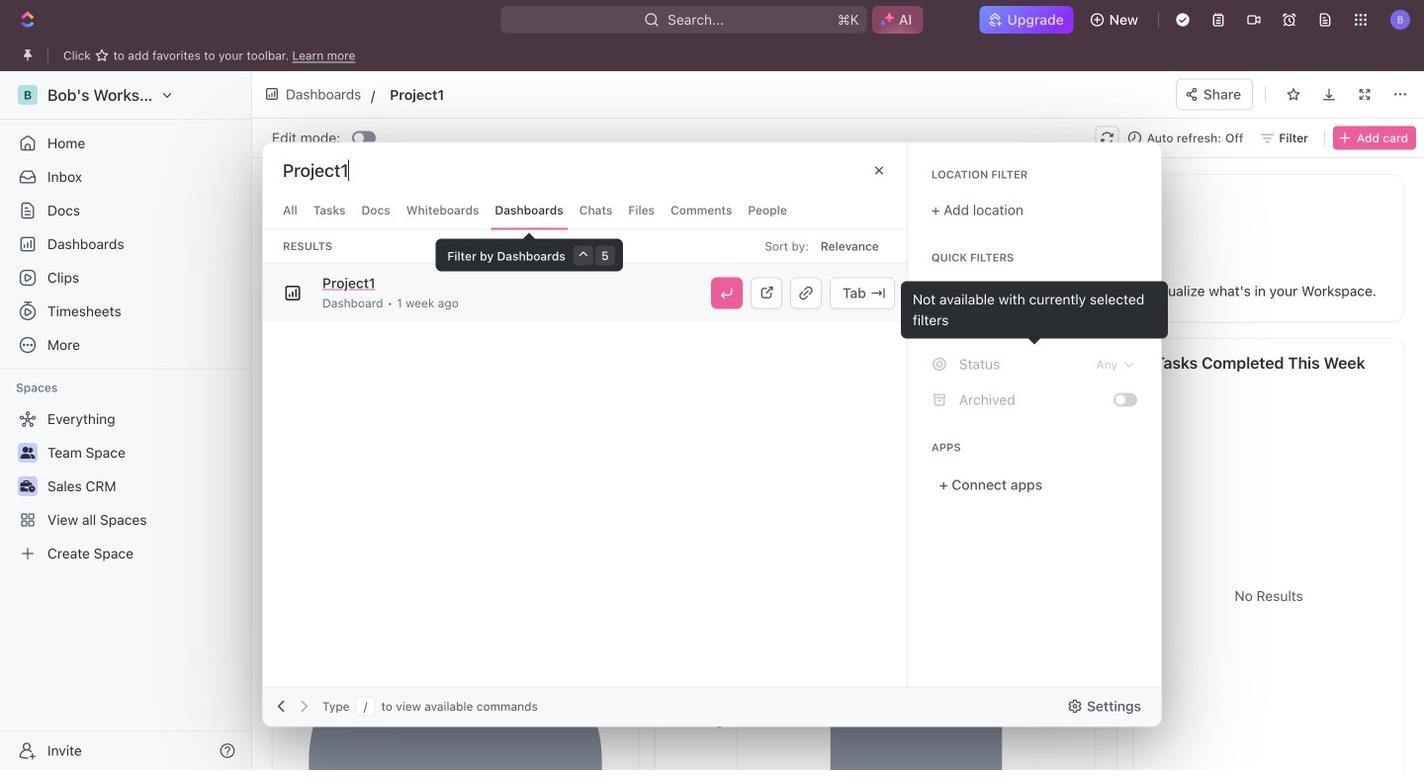 Task type: locate. For each thing, give the bounding box(es) containing it.
qdq9q image
[[932, 285, 948, 301], [932, 357, 948, 373]]

1 qdq9q image from the top
[[932, 285, 948, 301]]

qdq9q image up qdq9q icon
[[932, 285, 948, 301]]

tree
[[8, 404, 243, 570]]

qdq9q image up e83zz image on the right bottom of page
[[932, 357, 948, 373]]

sidebar navigation
[[0, 71, 252, 771]]

None text field
[[390, 82, 702, 107]]

1 vertical spatial qdq9q image
[[932, 357, 948, 373]]

0 vertical spatial qdq9q image
[[932, 285, 948, 301]]

2 qdq9q image from the top
[[932, 357, 948, 373]]



Task type: vqa. For each thing, say whether or not it's contained in the screenshot.
e83Zz icon
yes



Task type: describe. For each thing, give the bounding box(es) containing it.
Search or run a command… text field
[[283, 159, 431, 183]]

e83zz image
[[932, 392, 948, 408]]

qdq9q image
[[932, 321, 948, 337]]

tree inside sidebar navigation
[[8, 404, 243, 570]]



